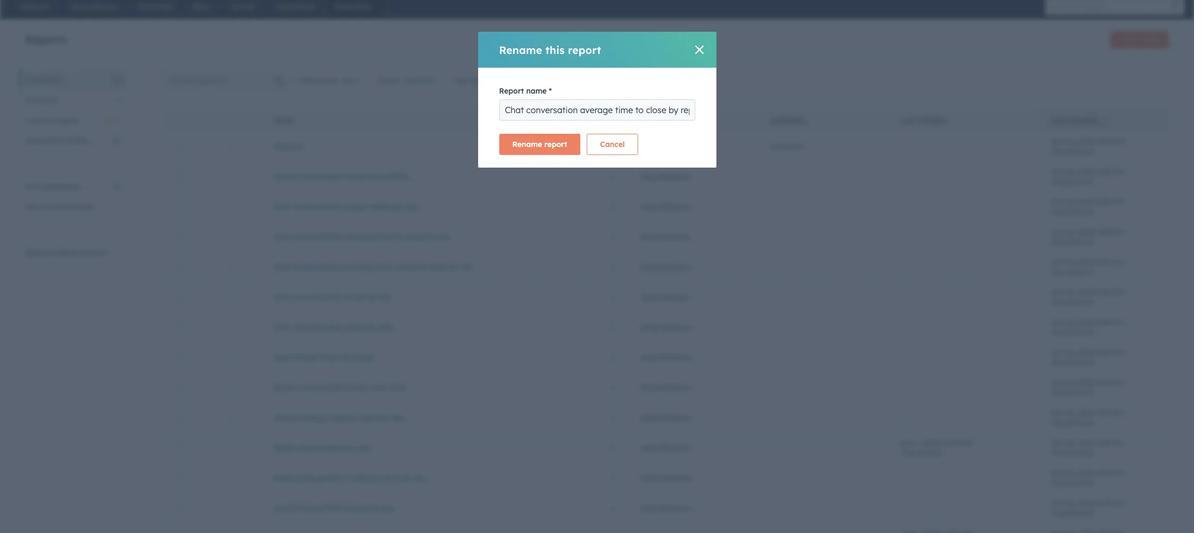 Task type: vqa. For each thing, say whether or not it's contained in the screenshot.
eighth 1 button from the bottom of the page
yes



Task type: locate. For each thing, give the bounding box(es) containing it.
oct 24, 2023 4:36 pm greg robinson for chat conversation average first response time by rep
[[1051, 258, 1124, 276]]

1 4:35 from the top
[[1097, 348, 1111, 358]]

conversation for chat conversation average first response time by rep
[[293, 263, 342, 272]]

9 greg robinson from the top
[[640, 383, 691, 393]]

pm for email average first response time by rep
[[1113, 469, 1124, 478]]

email average first response time by rep
[[274, 474, 425, 484]]

0 horizontal spatial last
[[454, 76, 469, 85]]

owned by
[[640, 117, 676, 125]]

4 4:36 from the top
[[1097, 258, 1111, 267]]

1 horizontal spatial response
[[394, 263, 427, 272]]

greg robinson for email conversation totals over time
[[640, 383, 691, 393]]

24, for email average first response time by rep
[[1066, 469, 1076, 478]]

4 chat from the top
[[274, 263, 291, 272]]

1 press to sort. element from the left
[[296, 117, 300, 126]]

2023 for email conversation totals by rep
[[1078, 499, 1095, 509]]

conversation for chat conversation average time to close by rep
[[293, 232, 342, 242]]

4 email from the top
[[274, 474, 295, 484]]

conversation up the chat conversation closed totals by rep
[[293, 172, 342, 182]]

11 greg robinson from the top
[[640, 444, 691, 453]]

time
[[377, 232, 393, 242], [429, 263, 446, 272], [390, 383, 406, 393], [330, 414, 346, 423], [383, 474, 399, 484]]

totals down email average first response time by rep
[[347, 504, 368, 514]]

24, for email conversation totals by rep
[[1066, 499, 1076, 509]]

24, for chat conversation totals by chatflow
[[1066, 167, 1076, 177]]

press to sort. image for owned by
[[679, 117, 683, 124]]

3 chat from the top
[[274, 232, 291, 242]]

1 button for email closed totals by rep
[[611, 444, 615, 453]]

2 press to sort. image from the left
[[679, 117, 683, 124]]

7 24, from the top
[[1066, 318, 1076, 328]]

on
[[25, 182, 36, 192]]

1 greg robinson from the top
[[640, 142, 691, 151]]

0 horizontal spatial to
[[349, 414, 356, 423]]

greg robinson for email conversation totals by rep
[[640, 504, 691, 514]]

pm for email conversation totals by rep
[[1113, 499, 1124, 509]]

1 4:36 from the top
[[1097, 167, 1111, 177]]

totals left over
[[347, 383, 368, 393]]

report for rename report
[[544, 140, 567, 149]]

6 oct from the top
[[1051, 288, 1063, 297]]

nov
[[900, 439, 915, 448]]

0 vertical spatial closed
[[344, 202, 367, 212]]

press to sort. element right 'viewed'
[[948, 117, 952, 126]]

chat for chat conversation average time to close by rep
[[274, 232, 291, 242]]

favorites
[[25, 95, 58, 105]]

3 press to sort. element from the left
[[808, 117, 812, 126]]

totals for chat conversation totals by rep
[[344, 293, 365, 302]]

search button
[[1167, 0, 1185, 15]]

totals up inbox
[[344, 323, 365, 333]]

2 vertical spatial reports
[[82, 248, 107, 258]]

greg robinson for delivery
[[640, 142, 691, 151]]

assigned button
[[757, 108, 888, 132]]

12 greg robinson from the top
[[640, 474, 691, 484]]

any button
[[343, 73, 364, 88]]

rename report button
[[499, 134, 581, 155]]

owner:
[[377, 76, 402, 85]]

1 button for chat conversation average first response time by rep
[[611, 263, 615, 272]]

1 chat from the top
[[274, 172, 291, 182]]

2 press to sort. element from the left
[[679, 117, 683, 126]]

1 for email average first response time by rep
[[611, 474, 615, 484]]

pm for chat conversation closed totals by rep
[[1113, 197, 1124, 207]]

press to sort. image inside owned by button
[[679, 117, 683, 124]]

to down email conversation totals over time
[[349, 414, 356, 423]]

press to sort. image right name
[[296, 117, 300, 124]]

6 4:36 from the top
[[1097, 318, 1111, 328]]

response up email conversation totals by rep
[[347, 474, 380, 484]]

totals for email closed totals by rep
[[323, 444, 344, 453]]

last viewed button
[[888, 108, 1038, 132]]

oct for email average time to close by rep
[[1051, 409, 1063, 418]]

last for last updated:
[[454, 76, 469, 85]]

2023 for delivery
[[1078, 137, 1095, 146]]

press to sort. element right owned by
[[679, 117, 683, 126]]

robinson
[[659, 142, 691, 151], [1067, 147, 1095, 155], [659, 172, 691, 182], [1067, 178, 1095, 186], [659, 202, 691, 212], [1067, 208, 1095, 216], [659, 232, 691, 242], [1067, 238, 1095, 246], [659, 263, 691, 272], [1067, 268, 1095, 276], [659, 293, 691, 302], [1067, 298, 1095, 306], [659, 323, 691, 333], [1067, 329, 1095, 337], [659, 353, 691, 363], [1067, 359, 1095, 367], [659, 383, 691, 393], [1067, 389, 1095, 397], [659, 414, 691, 423], [1067, 419, 1095, 427], [659, 444, 691, 453], [917, 449, 945, 457], [1067, 449, 1095, 457], [659, 474, 691, 484], [1067, 480, 1095, 487], [659, 504, 691, 514], [1067, 510, 1095, 518]]

rep
[[405, 202, 417, 212], [438, 232, 450, 242], [460, 263, 472, 272], [379, 293, 391, 302], [391, 414, 403, 423], [358, 444, 370, 453], [413, 474, 425, 484], [382, 504, 394, 514]]

- for chat conversation closed totals by rep
[[900, 202, 903, 212]]

1 vertical spatial 22
[[113, 136, 121, 146]]

anyone button
[[406, 73, 441, 88]]

1 vertical spatial to
[[396, 232, 403, 242]]

11 24, from the top
[[1066, 439, 1076, 448]]

1 button for email average time to close by rep
[[611, 414, 615, 423]]

2 22 from the top
[[113, 136, 121, 146]]

open
[[274, 353, 293, 363]]

2 oct from the top
[[1051, 167, 1063, 177]]

press to sort. image inside last viewed button
[[948, 117, 952, 124]]

greg inside nov 1, 2023 11:53 am greg robinson
[[900, 449, 915, 457]]

9 24, from the top
[[1066, 378, 1076, 388]]

3 oct 24, 2023 4:36 pm greg robinson from the top
[[1051, 227, 1124, 246]]

name
[[526, 86, 547, 96]]

8 greg robinson from the top
[[640, 353, 691, 363]]

3 press to sort. image from the left
[[948, 117, 952, 124]]

10 greg robinson from the top
[[640, 414, 691, 423]]

2 oct 24, 2023 4:36 pm greg robinson from the top
[[1051, 197, 1124, 216]]

email for email conversation totals by rep
[[274, 504, 295, 514]]

6 oct 24, 2023 4:36 pm greg robinson from the top
[[1051, 318, 1124, 337]]

1 24, from the top
[[1066, 137, 1076, 146]]

search image
[[1172, 3, 1179, 10]]

3 24, from the top
[[1066, 197, 1076, 207]]

totals down chat conversation average first response time by rep
[[344, 293, 365, 302]]

1 email from the top
[[274, 383, 295, 393]]

totals for chat conversation totals by chatflow
[[344, 172, 365, 182]]

chat conversation closed totals by rep
[[274, 202, 417, 212]]

2 email from the top
[[274, 414, 295, 423]]

13 24, from the top
[[1066, 499, 1076, 509]]

2 horizontal spatial report
[[1141, 35, 1160, 43]]

2 4:36 from the top
[[1097, 197, 1111, 207]]

email
[[274, 383, 295, 393], [274, 414, 295, 423], [274, 444, 295, 453], [274, 474, 295, 484], [274, 504, 295, 514]]

24, inside oct 24, 2023 4:49 pm greg robinson
[[1066, 137, 1076, 146]]

12 24, from the top
[[1066, 469, 1076, 478]]

13 oct from the top
[[1051, 499, 1063, 509]]

average down the chat conversation average time to close by rep
[[344, 263, 374, 272]]

pm inside oct 24, 2023 4:49 pm greg robinson
[[1114, 137, 1125, 146]]

saved
[[25, 136, 47, 146]]

3 4:36 from the top
[[1097, 227, 1111, 237]]

greg robinson
[[640, 142, 691, 151], [640, 172, 691, 182], [640, 202, 691, 212], [640, 232, 691, 242], [640, 263, 691, 272], [640, 293, 691, 302], [640, 323, 691, 333], [640, 353, 691, 363], [640, 383, 691, 393], [640, 414, 691, 423], [640, 444, 691, 453], [640, 474, 691, 484], [640, 504, 691, 514]]

4:36 for chat conversation closed totals by rep
[[1097, 197, 1111, 207]]

greg robinson for chat conversation totals by chatflow
[[640, 172, 691, 182]]

0 horizontal spatial report
[[544, 140, 567, 149]]

1 horizontal spatial mm/dd/yyyy text field
[[600, 74, 675, 87]]

7 oct from the top
[[1051, 318, 1063, 328]]

1 horizontal spatial press to sort. image
[[679, 117, 683, 124]]

22
[[113, 75, 121, 85], [113, 136, 121, 146]]

conversation down 'chat conversation totals by chatflow'
[[293, 202, 342, 212]]

oct 24, 2023 4:35 pm greg robinson for email average time to close by rep
[[1051, 409, 1124, 427]]

5 1 button from the top
[[611, 293, 615, 302]]

2 1 button from the top
[[611, 202, 615, 212]]

conversation for chat conversation totals by rep
[[293, 293, 342, 302]]

13 greg robinson from the top
[[640, 504, 691, 514]]

reports right my
[[38, 75, 63, 85]]

close down chat conversation closed totals by rep button
[[405, 232, 424, 242]]

4 oct 24, 2023 4:36 pm greg robinson from the top
[[1051, 258, 1124, 276]]

5 oct 24, 2023 4:36 pm greg robinson from the top
[[1051, 288, 1124, 306]]

descending sort. press to sort ascending. element
[[1102, 117, 1106, 126]]

9 1 button from the top
[[611, 414, 615, 423]]

greg robinson for open email totals by inbox
[[640, 353, 691, 363]]

reports up 'saved from library'
[[54, 116, 80, 125]]

closed down email average time to close by rep
[[297, 444, 321, 453]]

time right over
[[390, 383, 406, 393]]

1 horizontal spatial closed
[[344, 202, 367, 212]]

24, for email conversation totals over time
[[1066, 378, 1076, 388]]

press to sort. element for owned by
[[679, 117, 683, 126]]

1 vertical spatial first
[[330, 474, 345, 484]]

email conversation totals over time
[[274, 383, 406, 393]]

2 horizontal spatial last
[[1051, 117, 1067, 125]]

4 greg robinson from the top
[[640, 232, 691, 242]]

1 for open email totals by inbox
[[611, 353, 615, 363]]

totals right the email
[[319, 353, 340, 363]]

to up report name text field
[[587, 76, 594, 85]]

1 horizontal spatial close
[[405, 232, 424, 242]]

last viewed
[[900, 117, 945, 125]]

totals down email average time to close by rep
[[323, 444, 344, 453]]

5 oct 24, 2023 4:35 pm greg robinson from the top
[[1051, 469, 1124, 487]]

3 oct 24, 2023 4:35 pm greg robinson from the top
[[1051, 409, 1124, 427]]

assigned
[[770, 117, 804, 125]]

press to sort. element right name
[[296, 117, 300, 126]]

pm for chat conversation totals by rep
[[1113, 288, 1124, 297]]

report
[[1141, 35, 1160, 43], [568, 43, 601, 56], [544, 140, 567, 149]]

press to sort. element
[[296, 117, 300, 126], [679, 117, 683, 126], [808, 117, 812, 126], [948, 117, 952, 126]]

1 button
[[611, 172, 615, 182], [611, 202, 615, 212], [611, 232, 615, 242], [611, 263, 615, 272], [611, 293, 615, 302], [611, 323, 615, 333], [611, 353, 615, 363], [611, 383, 615, 393], [611, 414, 615, 423], [611, 444, 615, 453], [611, 474, 615, 484], [611, 504, 615, 514]]

greg
[[640, 142, 657, 151], [1051, 147, 1066, 155], [640, 172, 657, 182], [1051, 178, 1066, 186], [640, 202, 657, 212], [1051, 208, 1066, 216], [640, 232, 657, 242], [1051, 238, 1066, 246], [640, 263, 657, 272], [1051, 268, 1066, 276], [640, 293, 657, 302], [1051, 298, 1066, 306], [640, 323, 657, 333], [1051, 329, 1066, 337], [640, 353, 657, 363], [1051, 359, 1066, 367], [640, 383, 657, 393], [1051, 389, 1066, 397], [640, 414, 657, 423], [1051, 419, 1066, 427], [640, 444, 657, 453], [900, 449, 915, 457], [1051, 449, 1066, 457], [640, 474, 657, 484], [1051, 480, 1066, 487], [640, 504, 657, 514], [1051, 510, 1066, 518]]

1 vertical spatial 0
[[116, 115, 121, 125]]

11 oct from the top
[[1051, 439, 1063, 448]]

1 for chat conversation totals by url
[[611, 323, 615, 333]]

10 1 button from the top
[[611, 444, 615, 453]]

24,
[[1066, 137, 1076, 146], [1066, 167, 1076, 177], [1066, 197, 1076, 207], [1066, 227, 1076, 237], [1066, 258, 1076, 267], [1066, 288, 1076, 297], [1066, 318, 1076, 328], [1066, 348, 1076, 358], [1066, 378, 1076, 388], [1066, 409, 1076, 418], [1066, 439, 1076, 448], [1066, 469, 1076, 478], [1066, 499, 1076, 509]]

chat conversation totals by url button
[[274, 323, 533, 333]]

1 for email average time to close by rep
[[611, 414, 615, 423]]

press to sort. image
[[808, 117, 812, 124]]

last for last updated
[[1051, 117, 1067, 125]]

22 for my reports
[[113, 75, 121, 85]]

rename inside rename report "button"
[[512, 140, 542, 149]]

conversation
[[293, 172, 342, 182], [293, 202, 342, 212], [293, 232, 342, 242], [293, 263, 342, 272], [293, 293, 342, 302], [293, 323, 342, 333], [297, 383, 345, 393], [297, 504, 345, 514]]

dashboards up cancel
[[559, 117, 604, 125]]

pm for delivery
[[1114, 137, 1125, 146]]

oct inside oct 24, 2023 4:49 pm greg robinson
[[1051, 137, 1063, 146]]

3 greg robinson from the top
[[640, 202, 691, 212]]

11 1 button from the top
[[611, 474, 615, 484]]

2 4:35 from the top
[[1097, 378, 1111, 388]]

reports
[[25, 33, 67, 46]]

5 chat from the top
[[274, 293, 291, 302]]

6 4:35 from the top
[[1097, 499, 1111, 509]]

rename
[[499, 43, 542, 56], [512, 140, 542, 149]]

10 oct from the top
[[1051, 409, 1063, 418]]

average
[[344, 232, 374, 242], [344, 263, 374, 272], [297, 414, 328, 423], [297, 474, 328, 484]]

chat for chat conversation totals by chatflow
[[274, 172, 291, 182]]

5 24, from the top
[[1066, 258, 1076, 267]]

am
[[961, 439, 973, 448]]

conversation up chat conversation totals by rep
[[293, 263, 342, 272]]

3 1 button from the top
[[611, 232, 615, 242]]

0 horizontal spatial close
[[359, 414, 377, 423]]

12 oct from the top
[[1051, 469, 1063, 478]]

8 1 button from the top
[[611, 383, 615, 393]]

5 email from the top
[[274, 504, 295, 514]]

24, for open email totals by inbox
[[1066, 348, 1076, 358]]

last left updated
[[1051, 117, 1067, 125]]

4:35 for email conversation totals by rep
[[1097, 499, 1111, 509]]

-
[[770, 172, 773, 182], [773, 172, 776, 182], [900, 202, 903, 212], [900, 263, 903, 272], [900, 414, 903, 423], [900, 474, 903, 484]]

2 greg robinson from the top
[[640, 172, 691, 182]]

press to sort. element inside last viewed button
[[948, 117, 952, 126]]

last left 'viewed'
[[900, 117, 916, 125]]

1 oct 24, 2023 4:36 pm greg robinson from the top
[[1051, 167, 1124, 186]]

3 oct from the top
[[1051, 197, 1063, 207]]

1 vertical spatial response
[[347, 474, 380, 484]]

reports for custom reports
[[54, 116, 80, 125]]

totals up the chat conversation closed totals by rep
[[344, 172, 365, 182]]

reports banner
[[25, 28, 1169, 48]]

0 vertical spatial 0
[[116, 95, 121, 105]]

5 4:35 from the top
[[1097, 469, 1111, 478]]

8 24, from the top
[[1066, 348, 1076, 358]]

pm for email average time to close by rep
[[1113, 409, 1124, 418]]

oct for delivery
[[1051, 137, 1063, 146]]

report inside rename report "button"
[[544, 140, 567, 149]]

url
[[379, 323, 394, 333]]

oct 24, 2023 4:36 pm greg robinson
[[1051, 167, 1124, 186], [1051, 197, 1124, 216], [1051, 227, 1124, 246], [1051, 258, 1124, 276], [1051, 288, 1124, 306], [1051, 318, 1124, 337]]

conversation down the chat conversation closed totals by rep
[[293, 232, 342, 242]]

10 24, from the top
[[1066, 409, 1076, 418]]

1 button for chat conversation totals by rep
[[611, 293, 615, 302]]

robinson inside oct 24, 2023 4:49 pm greg robinson
[[1067, 147, 1095, 155]]

rename report
[[512, 140, 567, 149]]

report inside the create report link
[[1141, 35, 1160, 43]]

1 button for chat conversation totals by url
[[611, 323, 615, 333]]

pm for email conversation totals over time
[[1113, 378, 1124, 388]]

5 4:36 from the top
[[1097, 288, 1111, 297]]

first up email conversation totals by rep
[[330, 474, 345, 484]]

chat for chat conversation totals by url
[[274, 323, 291, 333]]

4 1 button from the top
[[611, 263, 615, 272]]

oct for chat conversation totals by chatflow
[[1051, 167, 1063, 177]]

conversation down the "open email totals by inbox"
[[297, 383, 345, 393]]

3 4:35 from the top
[[1097, 409, 1111, 418]]

greg robinson for chat conversation average time to close by rep
[[640, 232, 691, 242]]

1 1 button from the top
[[611, 172, 615, 182]]

press to sort. element right assigned
[[808, 117, 812, 126]]

not on dashboards
[[25, 202, 94, 212]]

1 horizontal spatial to
[[396, 232, 403, 242]]

4 press to sort. element from the left
[[948, 117, 952, 126]]

0 vertical spatial reports
[[38, 75, 63, 85]]

my
[[25, 75, 36, 85]]

24, for email average time to close by rep
[[1066, 409, 1076, 418]]

0 horizontal spatial press to sort. image
[[296, 117, 300, 124]]

1 vertical spatial dashboards
[[38, 182, 80, 192]]

not
[[25, 202, 39, 212]]

conversation down email average first response time by rep
[[297, 504, 345, 514]]

email closed totals by rep
[[274, 444, 370, 453]]

1 horizontal spatial first
[[377, 263, 392, 272]]

2023 for chat conversation totals by url
[[1078, 318, 1095, 328]]

2 chat from the top
[[274, 202, 291, 212]]

chat
[[274, 172, 291, 182], [274, 202, 291, 212], [274, 232, 291, 242], [274, 263, 291, 272], [274, 293, 291, 302], [274, 323, 291, 333]]

2 horizontal spatial press to sort. image
[[948, 117, 952, 124]]

chat conversation totals by rep
[[274, 293, 391, 302]]

1 oct from the top
[[1051, 137, 1063, 146]]

4:35
[[1097, 348, 1111, 358], [1097, 378, 1111, 388], [1097, 409, 1111, 418], [1097, 439, 1111, 448], [1097, 469, 1111, 478], [1097, 499, 1111, 509]]

close down over
[[359, 414, 377, 423]]

2023 for email average first response time by rep
[[1078, 469, 1095, 478]]

12 1 button from the top
[[611, 504, 615, 514]]

oct 24, 2023 4:49 pm greg robinson
[[1051, 137, 1125, 155]]

6 chat from the top
[[274, 323, 291, 333]]

0 vertical spatial 22
[[113, 75, 121, 85]]

6 1 button from the top
[[611, 323, 615, 333]]

press to sort. element inside owned by button
[[679, 117, 683, 126]]

press to sort. image inside the name button
[[296, 117, 300, 124]]

1 press to sort. image from the left
[[296, 117, 300, 124]]

4 4:35 from the top
[[1097, 439, 1111, 448]]

2 24, from the top
[[1066, 167, 1076, 177]]

6 greg robinson from the top
[[640, 293, 691, 302]]

press to sort. image
[[296, 117, 300, 124], [679, 117, 683, 124], [948, 117, 952, 124]]

2023 for chat conversation average first response time by rep
[[1078, 258, 1095, 267]]

1 for email conversation totals by rep
[[611, 504, 615, 514]]

pm for chat conversation average first response time by rep
[[1113, 258, 1124, 267]]

2023
[[1078, 137, 1095, 146], [1078, 167, 1095, 177], [1078, 197, 1095, 207], [1078, 227, 1095, 237], [1078, 258, 1095, 267], [1078, 288, 1095, 297], [1078, 318, 1095, 328], [1078, 348, 1095, 358], [1078, 378, 1095, 388], [1078, 409, 1095, 418], [924, 439, 941, 448], [1078, 439, 1095, 448], [1078, 469, 1095, 478], [1078, 499, 1095, 509]]

rename this report dialog
[[478, 32, 716, 168]]

reports right deleted
[[82, 248, 107, 258]]

conversation up the "open email totals by inbox"
[[293, 323, 342, 333]]

totals
[[344, 172, 365, 182], [370, 202, 391, 212], [344, 293, 365, 302], [344, 323, 365, 333], [319, 353, 340, 363], [347, 383, 368, 393], [323, 444, 344, 453], [347, 504, 368, 514]]

1 horizontal spatial report
[[568, 43, 601, 56]]

0 vertical spatial response
[[394, 263, 427, 272]]

mm/dd/yyyy text field up owned
[[600, 74, 675, 87]]

MM/DD/YYYY text field
[[506, 74, 582, 87], [600, 74, 675, 87]]

close
[[405, 232, 424, 242], [359, 414, 377, 423]]

to
[[587, 76, 594, 85], [396, 232, 403, 242], [349, 414, 356, 423]]

4 24, from the top
[[1066, 227, 1076, 237]]

1 22 from the top
[[113, 75, 121, 85]]

5 oct from the top
[[1051, 258, 1063, 267]]

5 greg robinson from the top
[[640, 263, 691, 272]]

0 vertical spatial rename
[[499, 43, 542, 56]]

totals for open email totals by inbox
[[319, 353, 340, 363]]

4 oct from the top
[[1051, 227, 1063, 237]]

saved from library
[[25, 136, 90, 146]]

7 1 button from the top
[[611, 353, 615, 363]]

press to sort. element inside assigned button
[[808, 117, 812, 126]]

chat conversation average first response time by rep button
[[274, 263, 533, 272]]

2023 inside oct 24, 2023 4:49 pm greg robinson
[[1078, 137, 1095, 146]]

6 24, from the top
[[1066, 288, 1076, 297]]

by
[[667, 117, 676, 125], [367, 172, 376, 182], [393, 202, 402, 212], [426, 232, 436, 242], [448, 263, 457, 272], [367, 293, 376, 302], [367, 323, 376, 333], [342, 353, 351, 363], [380, 414, 389, 423], [346, 444, 355, 453], [401, 474, 411, 484], [371, 504, 380, 514]]

by inside button
[[667, 117, 676, 125]]

1 oct 24, 2023 4:35 pm greg robinson from the top
[[1051, 348, 1124, 367]]

totals for chat conversation totals by url
[[344, 323, 365, 333]]

over
[[371, 383, 387, 393]]

last left the updated: at the top left
[[454, 76, 469, 85]]

9 oct from the top
[[1051, 378, 1063, 388]]

1 vertical spatial rename
[[512, 140, 542, 149]]

conversation up chat conversation totals by url
[[293, 293, 342, 302]]

1 vertical spatial reports
[[54, 116, 80, 125]]

1 button for chat conversation closed totals by rep
[[611, 202, 615, 212]]

totals for email conversation totals over time
[[347, 383, 368, 393]]

press to sort. image right 'viewed'
[[948, 117, 952, 124]]

first
[[377, 263, 392, 272], [330, 474, 345, 484]]

2 horizontal spatial to
[[587, 76, 594, 85]]

1 button for chat conversation totals by chatflow
[[611, 172, 615, 182]]

press to sort. image right owned by
[[679, 117, 683, 124]]

dashboards right on
[[51, 202, 94, 212]]

0 horizontal spatial closed
[[297, 444, 321, 453]]

4:36 for chat conversation totals by rep
[[1097, 288, 1111, 297]]

2 oct 24, 2023 4:35 pm greg robinson from the top
[[1051, 378, 1124, 397]]

0 horizontal spatial mm/dd/yyyy text field
[[506, 74, 582, 87]]

oct
[[1051, 137, 1063, 146], [1051, 167, 1063, 177], [1051, 197, 1063, 207], [1051, 227, 1063, 237], [1051, 258, 1063, 267], [1051, 288, 1063, 297], [1051, 318, 1063, 328], [1051, 348, 1063, 358], [1051, 378, 1063, 388], [1051, 409, 1063, 418], [1051, 439, 1063, 448], [1051, 469, 1063, 478], [1051, 499, 1063, 509]]

press to sort. element inside the name button
[[296, 117, 300, 126]]

to up chat conversation average first response time by rep button
[[396, 232, 403, 242]]

4 oct 24, 2023 4:35 pm greg robinson from the top
[[1051, 439, 1124, 457]]

closed up the chat conversation average time to close by rep
[[344, 202, 367, 212]]

mm/dd/yyyy text field down rename this report
[[506, 74, 582, 87]]

2023 for email conversation totals over time
[[1078, 378, 1095, 388]]

first down chat conversation average time to close by rep button
[[377, 263, 392, 272]]

7 greg robinson from the top
[[640, 323, 691, 333]]

oct 24, 2023 4:35 pm greg robinson for email conversation totals over time
[[1051, 378, 1124, 397]]

oct for chat conversation average first response time by rep
[[1051, 258, 1063, 267]]

greg robinson for email average first response time by rep
[[640, 474, 691, 484]]

1 horizontal spatial last
[[900, 117, 916, 125]]

closed
[[344, 202, 367, 212], [297, 444, 321, 453]]

22 for saved from library
[[113, 136, 121, 146]]

on dashboards
[[25, 182, 80, 192]]

response up chat conversation totals by rep button
[[394, 263, 427, 272]]

6 oct 24, 2023 4:35 pm greg robinson from the top
[[1051, 499, 1124, 518]]

dashboards up not on dashboards
[[38, 182, 80, 192]]

24, for chat conversation average time to close by rep
[[1066, 227, 1076, 237]]

3 email from the top
[[274, 444, 295, 453]]

response
[[394, 263, 427, 272], [347, 474, 380, 484]]

2023 inside nov 1, 2023 11:53 am greg robinson
[[924, 439, 941, 448]]

oct for chat conversation closed totals by rep
[[1051, 197, 1063, 207]]

8 oct from the top
[[1051, 348, 1063, 358]]



Task type: describe. For each thing, give the bounding box(es) containing it.
time down chat conversation average time to close by rep button
[[429, 263, 446, 272]]

email for email average time to close by rep
[[274, 414, 295, 423]]

this
[[546, 43, 565, 56]]

greg robinson for email average time to close by rep
[[640, 414, 691, 423]]

oct for chat conversation totals by url
[[1051, 318, 1063, 328]]

chatflow
[[379, 172, 411, 182]]

1 for chat conversation totals by chatflow
[[611, 172, 615, 182]]

library
[[68, 136, 90, 146]]

pm for email closed totals by rep
[[1113, 439, 1124, 448]]

24, for chat conversation totals by rep
[[1066, 288, 1076, 297]]

totals down chatflow
[[370, 202, 391, 212]]

2023 for email closed totals by rep
[[1078, 439, 1095, 448]]

report name
[[499, 86, 547, 96]]

oct for email average first response time by rep
[[1051, 469, 1063, 478]]

email for email closed totals by rep
[[274, 444, 295, 453]]

24, for chat conversation closed totals by rep
[[1066, 197, 1076, 207]]

1 button for chat conversation average time to close by rep
[[611, 232, 615, 242]]

2023 for chat conversation totals by chatflow
[[1078, 167, 1095, 177]]

- for chat conversation average first response time by rep
[[900, 263, 903, 272]]

oct for email conversation totals by rep
[[1051, 499, 1063, 509]]

email conversation totals over time button
[[274, 383, 533, 393]]

oct for chat conversation totals by rep
[[1051, 288, 1063, 297]]

chat conversation totals by url
[[274, 323, 394, 333]]

time down email conversation totals over time
[[330, 414, 346, 423]]

anyone
[[406, 76, 434, 85]]

Search reports search field
[[163, 70, 292, 91]]

restore deleted reports button
[[19, 243, 127, 263]]

chat conversation average time to close by rep
[[274, 232, 450, 242]]

descending sort. press to sort ascending. image
[[1102, 117, 1106, 124]]

open email totals by inbox
[[274, 353, 374, 363]]

oct for email closed totals by rep
[[1051, 439, 1063, 448]]

time up 'email conversation totals by rep' button
[[383, 474, 399, 484]]

from
[[49, 136, 66, 146]]

email closed totals by rep button
[[274, 444, 533, 453]]

on
[[41, 202, 49, 212]]

custom reports
[[25, 116, 80, 125]]

1 vertical spatial closed
[[297, 444, 321, 453]]

oct for open email totals by inbox
[[1051, 348, 1063, 358]]

greg inside oct 24, 2023 4:49 pm greg robinson
[[1051, 147, 1066, 155]]

viewed
[[918, 117, 945, 125]]

updated
[[1069, 117, 1099, 125]]

chat conversation closed totals by rep button
[[274, 202, 533, 212]]

2 vertical spatial dashboards
[[51, 202, 94, 212]]

email average time to close by rep
[[274, 414, 403, 423]]

name
[[274, 117, 293, 125]]

nov 1, 2023 11:53 am greg robinson
[[900, 439, 973, 457]]

reports inside button
[[82, 248, 107, 258]]

1,
[[917, 439, 922, 448]]

2023 for chat conversation closed totals by rep
[[1078, 197, 1095, 207]]

delivery button
[[274, 142, 533, 151]]

average up chat conversation average first response time by rep
[[344, 232, 374, 242]]

press to sort. image for last viewed
[[948, 117, 952, 124]]

average up email closed totals by rep
[[297, 414, 328, 423]]

1 button for email conversation totals over time
[[611, 383, 615, 393]]

oct 24, 2023 4:35 pm greg robinson for email closed totals by rep
[[1051, 439, 1124, 457]]

1 vertical spatial close
[[359, 414, 377, 423]]

oct for chat conversation average time to close by rep
[[1051, 227, 1063, 237]]

any
[[343, 76, 357, 85]]

updated:
[[471, 76, 502, 85]]

name button
[[261, 108, 546, 132]]

email conversation totals by rep
[[274, 504, 394, 514]]

cancel
[[600, 140, 625, 149]]

0 horizontal spatial response
[[347, 474, 380, 484]]

1 for email conversation totals over time
[[611, 383, 615, 393]]

2023 for open email totals by inbox
[[1078, 348, 1095, 358]]

2 vertical spatial to
[[349, 414, 356, 423]]

greg robinson for email closed totals by rep
[[640, 444, 691, 453]]

custom
[[25, 116, 52, 125]]

cancel button
[[587, 134, 638, 155]]

press to sort. element for assigned
[[808, 117, 812, 126]]

greg robinson for chat conversation totals by rep
[[640, 293, 691, 302]]

0 vertical spatial to
[[587, 76, 594, 85]]

- for email average time to close by rep
[[900, 414, 903, 423]]

chat for chat conversation closed totals by rep
[[274, 202, 291, 212]]

conversation for email conversation totals by rep
[[297, 504, 345, 514]]

1 button for open email totals by inbox
[[611, 353, 615, 363]]

4:35 for open email totals by inbox
[[1097, 348, 1111, 358]]

24, for chat conversation average first response time by rep
[[1066, 258, 1076, 267]]

last for last viewed
[[900, 117, 916, 125]]

last updated:
[[454, 76, 502, 85]]

greg robinson for chat conversation closed totals by rep
[[640, 202, 691, 212]]

owned by button
[[627, 108, 757, 132]]

--
[[770, 172, 776, 182]]

email
[[296, 353, 316, 363]]

restore deleted reports
[[25, 248, 107, 258]]

24, for chat conversation totals by url
[[1066, 318, 1076, 328]]

Search HubSpot search field
[[1045, 0, 1175, 15]]

oct 24, 2023 4:36 pm greg robinson for chat conversation average time to close by rep
[[1051, 227, 1124, 246]]

press to sort. element for name
[[296, 117, 300, 126]]

deleted
[[54, 248, 80, 258]]

conversation for chat conversation closed totals by rep
[[293, 202, 342, 212]]

email average first response time by rep button
[[274, 474, 533, 484]]

Report name text field
[[499, 100, 695, 121]]

0 vertical spatial dashboards
[[559, 117, 604, 125]]

inbox
[[353, 353, 374, 363]]

chat conversation average first response time by rep
[[274, 263, 472, 272]]

oct 24, 2023 4:35 pm greg robinson for open email totals by inbox
[[1051, 348, 1124, 367]]

21
[[113, 182, 121, 192]]

pm for chat conversation totals by url
[[1113, 318, 1124, 328]]

4:35 for email conversation totals over time
[[1097, 378, 1111, 388]]

owned
[[640, 117, 665, 125]]

oct 24, 2023 4:36 pm greg robinson for chat conversation closed totals by rep
[[1051, 197, 1124, 216]]

11:53
[[943, 439, 959, 448]]

last updated
[[1051, 117, 1099, 125]]

chat for chat conversation totals by rep
[[274, 293, 291, 302]]

pm for open email totals by inbox
[[1113, 348, 1124, 358]]

chat conversation average time to close by rep button
[[274, 232, 533, 242]]

4:35 for email average first response time by rep
[[1097, 469, 1111, 478]]

2 vertical spatial 0
[[610, 142, 615, 151]]

chat conversation totals by chatflow button
[[274, 172, 533, 182]]

restore
[[25, 248, 52, 258]]

robinson inside nov 1, 2023 11:53 am greg robinson
[[917, 449, 945, 457]]

0 vertical spatial close
[[405, 232, 424, 242]]

oct 24, 2023 4:36 pm greg robinson for chat conversation totals by chatflow
[[1051, 167, 1124, 186]]

email for email conversation totals over time
[[274, 383, 295, 393]]

last updated button
[[1038, 108, 1169, 132]]

chat conversation totals by rep button
[[274, 293, 533, 302]]

1 button for email average first response time by rep
[[611, 474, 615, 484]]

create report link
[[1111, 31, 1169, 48]]

1 mm/dd/yyyy text field from the left
[[506, 74, 582, 87]]

4:49
[[1097, 137, 1112, 146]]

create
[[1120, 35, 1140, 43]]

email average time to close by rep button
[[274, 414, 533, 423]]

my reports
[[25, 75, 63, 85]]

delivery
[[274, 142, 305, 151]]

0 horizontal spatial first
[[330, 474, 345, 484]]

24, for delivery
[[1066, 137, 1076, 146]]

chat conversation totals by chatflow
[[274, 172, 411, 182]]

report
[[499, 86, 524, 96]]

4:36 for chat conversation average time to close by rep
[[1097, 227, 1111, 237]]

2023 for email average time to close by rep
[[1078, 409, 1095, 418]]

rename for rename report
[[512, 140, 542, 149]]

rename this report
[[499, 43, 601, 56]]

oct 24, 2023 4:35 pm greg robinson for email average first response time by rep
[[1051, 469, 1124, 487]]

4:35 for email average time to close by rep
[[1097, 409, 1111, 418]]

email conversation totals by rep button
[[274, 504, 533, 514]]

2023 for chat conversation average time to close by rep
[[1078, 227, 1095, 237]]

4:35 for email closed totals by rep
[[1097, 439, 1111, 448]]

close image
[[695, 46, 704, 54]]

- for email average first response time by rep
[[900, 474, 903, 484]]

1 for chat conversation totals by rep
[[611, 293, 615, 302]]

average down email closed totals by rep
[[297, 474, 328, 484]]

everyone
[[770, 142, 802, 151]]

0 vertical spatial first
[[377, 263, 392, 272]]

dashboard:
[[298, 76, 339, 85]]

time up chat conversation average first response time by rep
[[377, 232, 393, 242]]

create report
[[1120, 35, 1160, 43]]

2 mm/dd/yyyy text field from the left
[[600, 74, 675, 87]]

2023 for chat conversation totals by rep
[[1078, 288, 1095, 297]]

reports for my reports
[[38, 75, 63, 85]]

oct for email conversation totals over time
[[1051, 378, 1063, 388]]

open email totals by inbox button
[[274, 353, 533, 363]]



